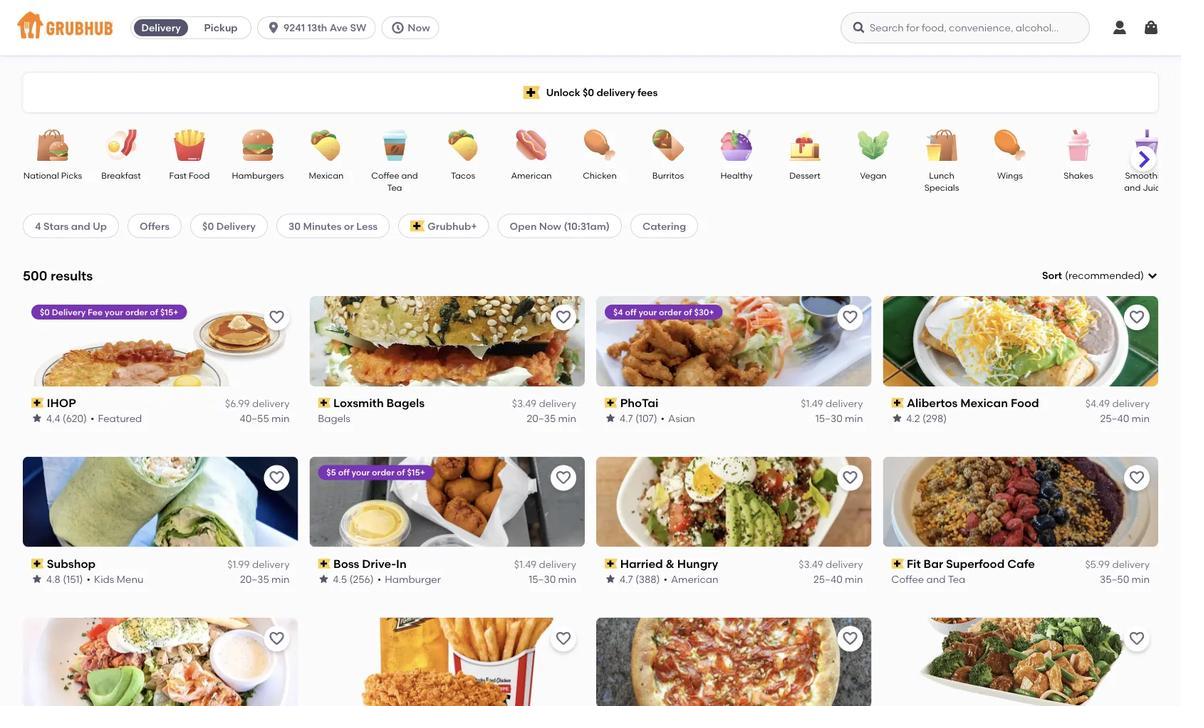 Task type: locate. For each thing, give the bounding box(es) containing it.
1 horizontal spatial 15–30 min
[[816, 413, 863, 425]]

off
[[625, 307, 637, 317], [338, 468, 350, 478]]

0 horizontal spatial 25–40 min
[[814, 574, 863, 586]]

now right sw
[[408, 22, 430, 34]]

star icon image left the 4.8
[[31, 574, 43, 585]]

25–40 for alibertos mexican food
[[1101, 413, 1130, 425]]

• down the drive- at the bottom left of page
[[378, 574, 382, 586]]

0 vertical spatial tea
[[387, 183, 402, 193]]

4.2
[[907, 413, 921, 425]]

1 horizontal spatial grubhub plus flag logo image
[[524, 86, 541, 99]]

0 horizontal spatial of
[[150, 307, 158, 317]]

2 horizontal spatial your
[[639, 307, 657, 317]]

subshop logo image
[[23, 457, 298, 548]]

0 horizontal spatial subscription pass image
[[318, 559, 331, 569]]

star icon image for ihop
[[31, 413, 43, 424]]

25–40
[[1101, 413, 1130, 425], [814, 574, 843, 586]]

• right (620)
[[91, 413, 94, 425]]

off right '$5'
[[338, 468, 350, 478]]

of right '$5'
[[397, 468, 405, 478]]

2 vertical spatial $0
[[40, 307, 50, 317]]

tea down coffee and tea image at left top
[[387, 183, 402, 193]]

coffee and tea down coffee and tea image at left top
[[372, 170, 418, 193]]

• for subshop
[[87, 574, 91, 586]]

0 horizontal spatial 25–40
[[814, 574, 843, 586]]

tea down fit bar superfood cafe
[[948, 574, 966, 586]]

40–55 min
[[240, 413, 290, 425]]

save this restaurant image
[[268, 309, 285, 326], [555, 309, 572, 326], [842, 309, 859, 326], [1129, 309, 1146, 326], [842, 470, 859, 487], [268, 631, 285, 648], [555, 631, 572, 648]]

star icon image left 4.7 (388)
[[605, 574, 616, 585]]

1 horizontal spatial order
[[372, 468, 395, 478]]

0 horizontal spatial $3.49 delivery
[[512, 398, 577, 410]]

star icon image left 4.2
[[892, 413, 903, 424]]

1 vertical spatial coffee and tea
[[892, 574, 966, 586]]

open now (10:31am)
[[510, 220, 610, 232]]

•
[[91, 413, 94, 425], [661, 413, 665, 425], [87, 574, 91, 586], [378, 574, 382, 586], [664, 574, 668, 586]]

1 vertical spatial subscription pass image
[[318, 559, 331, 569]]

$3.49 for loxsmith bagels
[[512, 398, 537, 410]]

35–50
[[1100, 574, 1130, 586]]

save this restaurant image for the loxsmith bagels logo
[[555, 309, 572, 326]]

4.7 left (107)
[[620, 413, 633, 425]]

off for boss drive-in
[[338, 468, 350, 478]]

1 vertical spatial mexican
[[961, 396, 1009, 410]]

$0 right offers
[[202, 220, 214, 232]]

delivery for fit bar superfood cafe
[[1113, 559, 1150, 571]]

your right '$5'
[[352, 468, 370, 478]]

1 vertical spatial bagels
[[318, 413, 351, 425]]

your for photai
[[639, 307, 657, 317]]

4.5 (256)
[[333, 574, 374, 586]]

mexican
[[309, 170, 344, 181], [961, 396, 1009, 410]]

0 vertical spatial 20–35 min
[[527, 413, 577, 425]]

$1.49
[[801, 398, 824, 410], [514, 559, 537, 571]]

save this restaurant image for kfc logo
[[555, 631, 572, 648]]

1 vertical spatial $1.49 delivery
[[514, 559, 577, 571]]

2 horizontal spatial of
[[684, 307, 692, 317]]

0 vertical spatial 15–30
[[816, 413, 843, 425]]

0 vertical spatial delivery
[[141, 22, 181, 34]]

or
[[344, 220, 354, 232]]

4.4
[[46, 413, 60, 425]]

order for photai
[[659, 307, 682, 317]]

0 horizontal spatial grubhub plus flag logo image
[[411, 221, 425, 232]]

1 vertical spatial off
[[338, 468, 350, 478]]

0 horizontal spatial 20–35
[[240, 574, 269, 586]]

0 horizontal spatial $1.49
[[514, 559, 537, 571]]

of right fee
[[150, 307, 158, 317]]

american down hungry
[[671, 574, 719, 586]]

off right '$4'
[[625, 307, 637, 317]]

0 horizontal spatial american
[[511, 170, 552, 181]]

• for boss drive-in
[[378, 574, 382, 586]]

coffee down fit
[[892, 574, 925, 586]]

0 vertical spatial grubhub plus flag logo image
[[524, 86, 541, 99]]

star icon image left 4.5
[[318, 574, 330, 585]]

0 horizontal spatial off
[[338, 468, 350, 478]]

4 stars and up
[[35, 220, 107, 232]]

$0 for $0 delivery
[[202, 220, 214, 232]]

20–35 for subshop
[[240, 574, 269, 586]]

coffee and tea down bar
[[892, 574, 966, 586]]

save this restaurant button for the great american diner bar logo
[[264, 627, 290, 652]]

1 vertical spatial coffee
[[892, 574, 925, 586]]

0 horizontal spatial svg image
[[267, 21, 281, 35]]

menu
[[117, 574, 144, 586]]

delivery
[[597, 86, 635, 99], [252, 398, 290, 410], [539, 398, 577, 410], [826, 398, 863, 410], [1113, 398, 1150, 410], [252, 559, 290, 571], [539, 559, 577, 571], [826, 559, 863, 571], [1113, 559, 1150, 571]]

mexican image
[[301, 130, 351, 161]]

(388)
[[636, 574, 660, 586]]

subscription pass image for ihop
[[31, 398, 44, 408]]

star icon image for harried & hungry
[[605, 574, 616, 585]]

0 vertical spatial 4.7
[[620, 413, 633, 425]]

up
[[93, 220, 107, 232]]

1 vertical spatial 25–40 min
[[814, 574, 863, 586]]

food right fast
[[189, 170, 210, 181]]

hamburger
[[385, 574, 441, 586]]

0 horizontal spatial $3.49
[[512, 398, 537, 410]]

0 vertical spatial $1.49 delivery
[[801, 398, 863, 410]]

superfood
[[947, 557, 1005, 571]]

subscription pass image for fit bar superfood cafe
[[892, 559, 904, 569]]

• down harried & hungry on the right bottom of the page
[[664, 574, 668, 586]]

2 horizontal spatial order
[[659, 307, 682, 317]]

save this restaurant button for fit bar superfood cafe logo
[[1125, 466, 1150, 491]]

• for photai
[[661, 413, 665, 425]]

min for ihop
[[272, 413, 290, 425]]

your right fee
[[105, 307, 123, 317]]

1 vertical spatial 15–30 min
[[529, 574, 577, 586]]

american down "american" image
[[511, 170, 552, 181]]

subscription pass image left subshop on the bottom left of page
[[31, 559, 44, 569]]

save this restaurant button for subshop logo
[[264, 466, 290, 491]]

0 vertical spatial coffee
[[372, 170, 400, 181]]

subscription pass image left harried at the right bottom of the page
[[605, 559, 618, 569]]

0 horizontal spatial $0
[[40, 307, 50, 317]]

smoothies and juices
[[1125, 170, 1170, 193]]

$30+
[[694, 307, 715, 317]]

$6.99 delivery
[[225, 398, 290, 410]]

fast food image
[[165, 130, 215, 161]]

2 vertical spatial delivery
[[52, 307, 86, 317]]

wings
[[998, 170, 1023, 181]]

1 vertical spatial $1.49
[[514, 559, 537, 571]]

save this restaurant image
[[268, 470, 285, 487], [555, 470, 572, 487], [1129, 470, 1146, 487], [842, 631, 859, 648], [1129, 631, 1146, 648]]

1 vertical spatial 4.7
[[620, 574, 633, 586]]

1 vertical spatial american
[[671, 574, 719, 586]]

0 horizontal spatial coffee and tea
[[372, 170, 418, 193]]

0 vertical spatial $0
[[583, 86, 594, 99]]

star icon image left '4.7 (107)'
[[605, 413, 616, 424]]

4.7 (107)
[[620, 413, 657, 425]]

0 horizontal spatial 15–30 min
[[529, 574, 577, 586]]

1 horizontal spatial off
[[625, 307, 637, 317]]

lunch specials image
[[917, 130, 967, 161]]

• right (151)
[[87, 574, 91, 586]]

save this restaurant image for fit bar superfood cafe logo
[[1129, 470, 1146, 487]]

1 horizontal spatial $1.49
[[801, 398, 824, 410]]

0 vertical spatial 25–40 min
[[1101, 413, 1150, 425]]

grubhub plus flag logo image left grubhub+
[[411, 221, 425, 232]]

lunch
[[929, 170, 955, 181]]

4.7 for photai
[[620, 413, 633, 425]]

1 vertical spatial 15–30
[[529, 574, 556, 586]]

2 horizontal spatial $0
[[583, 86, 594, 99]]

fit bar superfood cafe logo image
[[883, 457, 1159, 548]]

1 horizontal spatial of
[[397, 468, 405, 478]]

min for boss drive-in
[[558, 574, 577, 586]]

now button
[[381, 16, 445, 39]]

1 horizontal spatial american
[[671, 574, 719, 586]]

order left $30+
[[659, 307, 682, 317]]

2 horizontal spatial delivery
[[216, 220, 256, 232]]

great american diner bar logo image
[[23, 618, 298, 707]]

subscription pass image for boss drive-in
[[318, 559, 331, 569]]

0 vertical spatial 20–35
[[527, 413, 556, 425]]

$0 delivery
[[202, 220, 256, 232]]

1 vertical spatial now
[[539, 220, 562, 232]]

35–50 min
[[1100, 574, 1150, 586]]

1 vertical spatial 25–40
[[814, 574, 843, 586]]

burritos
[[653, 170, 684, 181]]

and down bar
[[927, 574, 946, 586]]

delivery left the pickup "button"
[[141, 22, 181, 34]]

0 vertical spatial 25–40
[[1101, 413, 1130, 425]]

delivery down 'hamburgers'
[[216, 220, 256, 232]]

national
[[23, 170, 59, 181]]

bagels down loxsmith
[[318, 413, 351, 425]]

0 vertical spatial bagels
[[387, 396, 425, 410]]

subscription pass image left loxsmith
[[318, 398, 331, 408]]

1 horizontal spatial 20–35 min
[[527, 413, 577, 425]]

• hamburger
[[378, 574, 441, 586]]

1 horizontal spatial your
[[352, 468, 370, 478]]

15–30 min for photai
[[816, 413, 863, 425]]

delivery left fee
[[52, 307, 86, 317]]

star icon image left "4.4"
[[31, 413, 43, 424]]

0 vertical spatial $3.49
[[512, 398, 537, 410]]

delivery button
[[131, 16, 191, 39]]

tea inside coffee and tea
[[387, 183, 402, 193]]

of left $30+
[[684, 307, 692, 317]]

hamburgers image
[[233, 130, 283, 161]]

1 vertical spatial delivery
[[216, 220, 256, 232]]

25–40 for harried & hungry
[[814, 574, 843, 586]]

1 horizontal spatial 15–30
[[816, 413, 843, 425]]

4.7 left (388)
[[620, 574, 633, 586]]

0 vertical spatial subscription pass image
[[605, 398, 618, 408]]

asian
[[669, 413, 695, 425]]

min for harried & hungry
[[845, 574, 863, 586]]

0 vertical spatial mexican
[[309, 170, 344, 181]]

and inside smoothies and juices
[[1125, 183, 1141, 193]]

and
[[402, 170, 418, 181], [1125, 183, 1141, 193], [71, 220, 90, 232], [927, 574, 946, 586]]

star icon image
[[31, 413, 43, 424], [605, 413, 616, 424], [892, 413, 903, 424], [31, 574, 43, 585], [318, 574, 330, 585], [605, 574, 616, 585]]

1 horizontal spatial $0
[[202, 220, 214, 232]]

coffee inside coffee and tea
[[372, 170, 400, 181]]

1 vertical spatial tea
[[948, 574, 966, 586]]

0 horizontal spatial coffee
[[372, 170, 400, 181]]

1 vertical spatial $0
[[202, 220, 214, 232]]

chicken image
[[575, 130, 625, 161]]

$1.99
[[227, 559, 250, 571]]

food
[[189, 170, 210, 181], [1011, 396, 1040, 410]]

none field containing sort
[[1043, 269, 1159, 283]]

star icon image for subshop
[[31, 574, 43, 585]]

1 vertical spatial $3.49 delivery
[[799, 559, 863, 571]]

and down coffee and tea image at left top
[[402, 170, 418, 181]]

13th
[[308, 22, 327, 34]]

0 vertical spatial $15+
[[160, 307, 178, 317]]

delivery for $0 delivery fee your order of $15+
[[52, 307, 86, 317]]

$0 right unlock
[[583, 86, 594, 99]]

delivery for boss drive-in
[[539, 559, 577, 571]]

grubhub plus flag logo image left unlock
[[524, 86, 541, 99]]

stars
[[43, 220, 69, 232]]

of for photai
[[684, 307, 692, 317]]

save this restaurant button for luciano's pizza & pasta logo
[[838, 627, 863, 652]]

hamburgers
[[232, 170, 284, 181]]

15–30
[[816, 413, 843, 425], [529, 574, 556, 586]]

star icon image for boss drive-in
[[318, 574, 330, 585]]

shakes image
[[1054, 130, 1104, 161]]

20–35
[[527, 413, 556, 425], [240, 574, 269, 586]]

0 vertical spatial $1.49
[[801, 398, 824, 410]]

your for boss drive-in
[[352, 468, 370, 478]]

your
[[105, 307, 123, 317], [639, 307, 657, 317], [352, 468, 370, 478]]

photai  logo image
[[596, 296, 872, 387]]

coffee down coffee and tea image at left top
[[372, 170, 400, 181]]

and down "smoothies"
[[1125, 183, 1141, 193]]

now
[[408, 22, 430, 34], [539, 220, 562, 232]]

american
[[511, 170, 552, 181], [671, 574, 719, 586]]

0 horizontal spatial your
[[105, 307, 123, 317]]

0 horizontal spatial now
[[408, 22, 430, 34]]

• asian
[[661, 413, 695, 425]]

0 horizontal spatial tea
[[387, 183, 402, 193]]

alibertos mexican food
[[907, 396, 1040, 410]]

delivery for ihop
[[252, 398, 290, 410]]

(256)
[[350, 574, 374, 586]]

15–30 min for boss drive-in
[[529, 574, 577, 586]]

subscription pass image
[[605, 398, 618, 408], [318, 559, 331, 569]]

mexican right alibertos
[[961, 396, 1009, 410]]

and left up
[[71, 220, 90, 232]]

0 vertical spatial 15–30 min
[[816, 413, 863, 425]]

1 horizontal spatial 25–40 min
[[1101, 413, 1150, 425]]

save this restaurant image for luciano's pizza & pasta logo
[[842, 631, 859, 648]]

svg image
[[1112, 19, 1129, 36], [391, 21, 405, 35], [852, 21, 867, 35], [1147, 270, 1159, 282]]

bagels right loxsmith
[[387, 396, 425, 410]]

1 horizontal spatial $3.49
[[799, 559, 824, 571]]

1 horizontal spatial 25–40
[[1101, 413, 1130, 425]]

now right open
[[539, 220, 562, 232]]

grubhub+
[[428, 220, 477, 232]]

harried & hungry logo image
[[596, 457, 872, 548]]

• right (107)
[[661, 413, 665, 425]]

grubhub plus flag logo image
[[524, 86, 541, 99], [411, 221, 425, 232]]

sw
[[350, 22, 366, 34]]

4
[[35, 220, 41, 232]]

smoothies and juices image
[[1122, 130, 1172, 161]]

featured
[[98, 413, 142, 425]]

harried
[[620, 557, 663, 571]]

subscription pass image for photai
[[605, 398, 618, 408]]

loxsmith
[[334, 396, 384, 410]]

9241 13th ave sw
[[284, 22, 366, 34]]

save this restaurant button for the loxsmith bagels logo
[[551, 305, 577, 331]]

20–35 min for subshop
[[240, 574, 290, 586]]

$5.99
[[1086, 559, 1110, 571]]

(298)
[[923, 413, 947, 425]]

0 horizontal spatial 15–30
[[529, 574, 556, 586]]

subscription pass image left photai
[[605, 398, 618, 408]]

0 vertical spatial off
[[625, 307, 637, 317]]

$0 down 500
[[40, 307, 50, 317]]

30
[[289, 220, 301, 232]]

delivery for harried & hungry
[[826, 559, 863, 571]]

subscription pass image left boss
[[318, 559, 331, 569]]

dessert image
[[780, 130, 830, 161]]

subscription pass image left fit
[[892, 559, 904, 569]]

breakfast image
[[96, 130, 146, 161]]

1 horizontal spatial $15+
[[407, 468, 426, 478]]

food down alibertos mexican food logo
[[1011, 396, 1040, 410]]

min for subshop
[[272, 574, 290, 586]]

0 horizontal spatial bagels
[[318, 413, 351, 425]]

0 vertical spatial $3.49 delivery
[[512, 398, 577, 410]]

photai
[[620, 396, 659, 410]]

your right '$4'
[[639, 307, 657, 317]]

1 horizontal spatial $1.49 delivery
[[801, 398, 863, 410]]

0 horizontal spatial delivery
[[52, 307, 86, 317]]

tacos
[[451, 170, 475, 181]]

mexican down mexican image
[[309, 170, 344, 181]]

None field
[[1043, 269, 1159, 283]]

of for boss drive-in
[[397, 468, 405, 478]]

subscription pass image for loxsmith bagels
[[318, 398, 331, 408]]

15–30 for photai
[[816, 413, 843, 425]]

subscription pass image
[[31, 398, 44, 408], [318, 398, 331, 408], [892, 398, 904, 408], [31, 559, 44, 569], [605, 559, 618, 569], [892, 559, 904, 569]]

min for fit bar superfood cafe
[[1132, 574, 1150, 586]]

2 4.7 from the top
[[620, 574, 633, 586]]

1 horizontal spatial $3.49 delivery
[[799, 559, 863, 571]]

1 vertical spatial food
[[1011, 396, 1040, 410]]

0 horizontal spatial 20–35 min
[[240, 574, 290, 586]]

subscription pass image left ihop
[[31, 398, 44, 408]]

1 horizontal spatial delivery
[[141, 22, 181, 34]]

results
[[51, 268, 93, 284]]

loxsmith bagels logo image
[[310, 296, 585, 387]]

svg image
[[1143, 19, 1160, 36], [267, 21, 281, 35]]

order
[[125, 307, 148, 317], [659, 307, 682, 317], [372, 468, 395, 478]]

0 vertical spatial now
[[408, 22, 430, 34]]

offers
[[140, 220, 170, 232]]

$0
[[583, 86, 594, 99], [202, 220, 214, 232], [40, 307, 50, 317]]

$6.99
[[225, 398, 250, 410]]

luciano's pizza & pasta logo image
[[596, 618, 872, 707]]

smoothies
[[1126, 170, 1169, 181]]

1 4.7 from the top
[[620, 413, 633, 425]]

order right '$5'
[[372, 468, 395, 478]]

order right fee
[[125, 307, 148, 317]]

subscription pass image left alibertos
[[892, 398, 904, 408]]



Task type: vqa. For each thing, say whether or not it's contained in the screenshot.


Task type: describe. For each thing, give the bounding box(es) containing it.
fast food
[[169, 170, 210, 181]]

• for ihop
[[91, 413, 94, 425]]

$3.49 for harried & hungry
[[799, 559, 824, 571]]

specials
[[925, 183, 959, 193]]

minutes
[[303, 220, 342, 232]]

vegan image
[[849, 130, 899, 161]]

in
[[396, 557, 407, 571]]

american image
[[507, 130, 557, 161]]

0 horizontal spatial mexican
[[309, 170, 344, 181]]

pickup button
[[191, 16, 251, 39]]

subscription pass image for subshop
[[31, 559, 44, 569]]

save this restaurant button for harried & hungry logo at the right bottom of the page
[[838, 466, 863, 491]]

9241
[[284, 22, 305, 34]]

25–40 min for alibertos mexican food
[[1101, 413, 1150, 425]]

star icon image for photai
[[605, 413, 616, 424]]

save this restaurant button for panda express logo
[[1125, 627, 1150, 652]]

burritos image
[[644, 130, 693, 161]]

svg image inside 9241 13th ave sw button
[[267, 21, 281, 35]]

delivery for $0 delivery
[[216, 220, 256, 232]]

min for alibertos mexican food
[[1132, 413, 1150, 425]]

off for photai
[[625, 307, 637, 317]]

500
[[23, 268, 47, 284]]

vegan
[[860, 170, 887, 181]]

(10:31am)
[[564, 220, 610, 232]]

national picks image
[[28, 130, 78, 161]]

unlock $0 delivery fees
[[546, 86, 658, 99]]

save this restaurant image for harried & hungry logo at the right bottom of the page
[[842, 470, 859, 487]]

kfc logo image
[[310, 618, 585, 707]]

shakes
[[1064, 170, 1094, 181]]

Search for food, convenience, alcohol... search field
[[841, 12, 1090, 43]]

national picks
[[23, 170, 82, 181]]

alibertos
[[907, 396, 958, 410]]

coffee and tea image
[[370, 130, 420, 161]]

1 horizontal spatial coffee and tea
[[892, 574, 966, 586]]

healthy
[[721, 170, 753, 181]]

fit bar superfood cafe
[[907, 557, 1036, 571]]

boss drive-in
[[334, 557, 407, 571]]

40–55
[[240, 413, 269, 425]]

1 horizontal spatial bagels
[[387, 396, 425, 410]]

delivery for photai
[[826, 398, 863, 410]]

subshop
[[47, 557, 96, 571]]

ihop logo image
[[23, 296, 298, 387]]

$4 off your order of $30+
[[614, 307, 715, 317]]

20–35 for loxsmith bagels
[[527, 413, 556, 425]]

• featured
[[91, 413, 142, 425]]

catering
[[643, 220, 686, 232]]

$4.49 delivery
[[1086, 398, 1150, 410]]

4.5
[[333, 574, 347, 586]]

grubhub plus flag logo image for unlock $0 delivery fees
[[524, 86, 541, 99]]

subscription pass image for harried & hungry
[[605, 559, 618, 569]]

save this restaurant button for kfc logo
[[551, 627, 577, 652]]

tacos image
[[438, 130, 488, 161]]

fast
[[169, 170, 187, 181]]

delivery inside "button"
[[141, 22, 181, 34]]

picks
[[61, 170, 82, 181]]

boss
[[334, 557, 360, 571]]

save this restaurant image for the great american diner bar logo
[[268, 631, 285, 648]]

min for loxsmith bagels
[[558, 413, 577, 425]]

(107)
[[636, 413, 657, 425]]

$1.99 delivery
[[227, 559, 290, 571]]

0 horizontal spatial $15+
[[160, 307, 178, 317]]

$0 delivery fee your order of $15+
[[40, 307, 178, 317]]

&
[[666, 557, 675, 571]]

delivery for alibertos mexican food
[[1113, 398, 1150, 410]]

dessert
[[790, 170, 821, 181]]

$1.49 for photai
[[801, 398, 824, 410]]

• kids menu
[[87, 574, 144, 586]]

subscription pass image for alibertos mexican food
[[892, 398, 904, 408]]

save this restaurant image for panda express logo
[[1129, 631, 1146, 648]]

less
[[357, 220, 378, 232]]

$4
[[614, 307, 623, 317]]

save this restaurant image for subshop logo
[[268, 470, 285, 487]]

bar
[[924, 557, 944, 571]]

20–35 min for loxsmith bagels
[[527, 413, 577, 425]]

unlock
[[546, 86, 581, 99]]

harried & hungry
[[620, 557, 719, 571]]

save this restaurant button for alibertos mexican food logo
[[1125, 305, 1150, 331]]

4.7 for harried & hungry
[[620, 574, 633, 586]]

alibertos mexican food logo image
[[883, 296, 1159, 387]]

cafe
[[1008, 557, 1036, 571]]

30 minutes or less
[[289, 220, 378, 232]]

$1.49 for boss drive-in
[[514, 559, 537, 571]]

0 vertical spatial coffee and tea
[[372, 170, 418, 193]]

0 vertical spatial food
[[189, 170, 210, 181]]

0 vertical spatial american
[[511, 170, 552, 181]]

1 vertical spatial $15+
[[407, 468, 426, 478]]

ave
[[330, 22, 348, 34]]

loxsmith bagels
[[334, 396, 425, 410]]

1 horizontal spatial mexican
[[961, 396, 1009, 410]]

delivery for subshop
[[252, 559, 290, 571]]

1 horizontal spatial coffee
[[892, 574, 925, 586]]

)
[[1141, 270, 1145, 282]]

$1.49 delivery for photai
[[801, 398, 863, 410]]

chicken
[[583, 170, 617, 181]]

$5
[[327, 468, 336, 478]]

recommended
[[1069, 270, 1141, 282]]

order for boss drive-in
[[372, 468, 395, 478]]

(
[[1065, 270, 1069, 282]]

4.8
[[46, 574, 60, 586]]

$5.99 delivery
[[1086, 559, 1150, 571]]

delivery for loxsmith bagels
[[539, 398, 577, 410]]

and inside coffee and tea
[[402, 170, 418, 181]]

0 horizontal spatial order
[[125, 307, 148, 317]]

$1.49 delivery for boss drive-in
[[514, 559, 577, 571]]

healthy image
[[712, 130, 762, 161]]

lunch specials
[[925, 170, 959, 193]]

1 horizontal spatial now
[[539, 220, 562, 232]]

boss drive-in logo image
[[310, 457, 585, 548]]

1 horizontal spatial food
[[1011, 396, 1040, 410]]

breakfast
[[101, 170, 141, 181]]

juices
[[1143, 183, 1170, 193]]

svg image inside now button
[[391, 21, 405, 35]]

• for harried & hungry
[[664, 574, 668, 586]]

4.2 (298)
[[907, 413, 947, 425]]

save this restaurant image for alibertos mexican food logo
[[1129, 309, 1146, 326]]

panda express logo image
[[883, 618, 1159, 707]]

1 horizontal spatial svg image
[[1143, 19, 1160, 36]]

4.8 (151)
[[46, 574, 83, 586]]

open
[[510, 220, 537, 232]]

fit
[[907, 557, 921, 571]]

1 horizontal spatial tea
[[948, 574, 966, 586]]

25–40 min for harried & hungry
[[814, 574, 863, 586]]

drive-
[[362, 557, 396, 571]]

wings image
[[986, 130, 1035, 161]]

$0 for $0 delivery fee your order of $15+
[[40, 307, 50, 317]]

hungry
[[678, 557, 719, 571]]

$4.49
[[1086, 398, 1110, 410]]

kids
[[94, 574, 114, 586]]

fees
[[638, 86, 658, 99]]

15–30 for boss drive-in
[[529, 574, 556, 586]]

4.4 (620)
[[46, 413, 87, 425]]

now inside button
[[408, 22, 430, 34]]

(151)
[[63, 574, 83, 586]]

grubhub plus flag logo image for grubhub+
[[411, 221, 425, 232]]

$3.49 delivery for harried & hungry
[[799, 559, 863, 571]]

fee
[[88, 307, 103, 317]]

pickup
[[204, 22, 238, 34]]

500 results
[[23, 268, 93, 284]]

main navigation navigation
[[0, 0, 1182, 56]]

4.7 (388)
[[620, 574, 660, 586]]

min for photai
[[845, 413, 863, 425]]

sort
[[1043, 270, 1063, 282]]

$3.49 delivery for loxsmith bagels
[[512, 398, 577, 410]]

9241 13th ave sw button
[[257, 16, 381, 39]]

• american
[[664, 574, 719, 586]]



